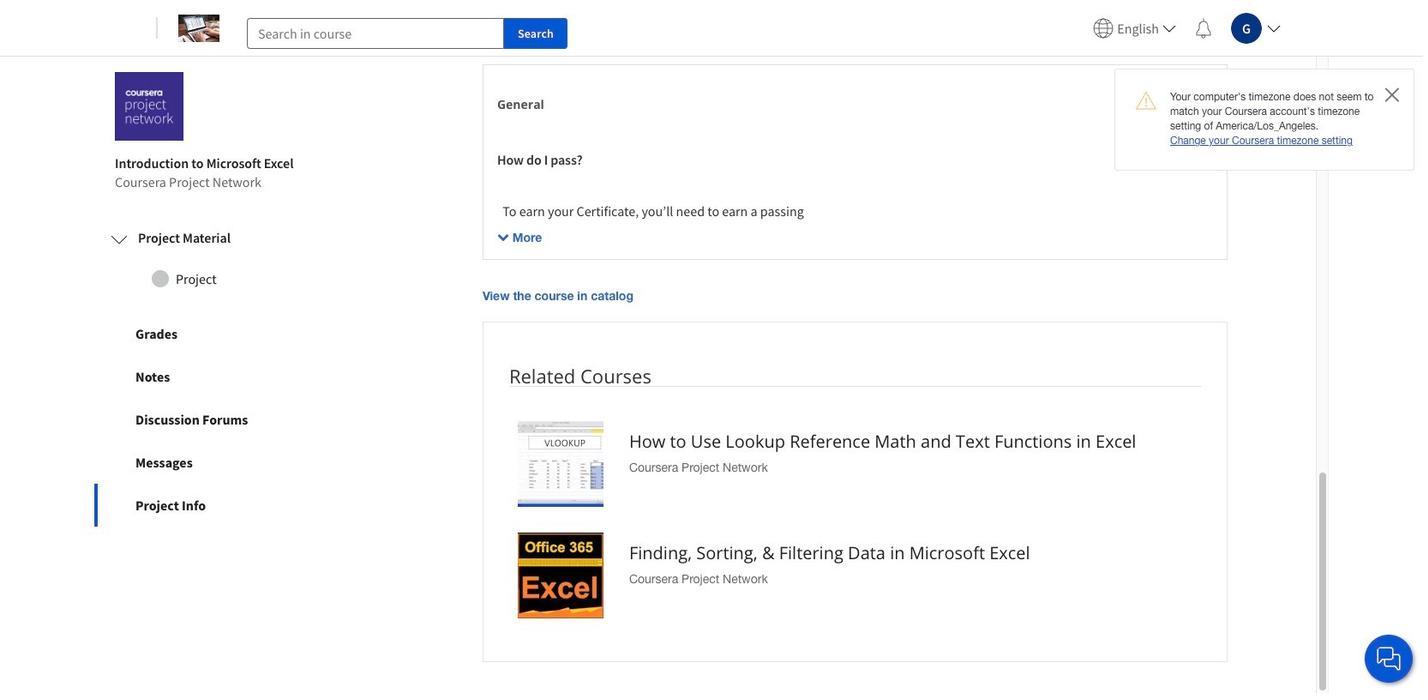 Task type: locate. For each thing, give the bounding box(es) containing it.
Search in course text field
[[247, 18, 504, 48]]

help center image
[[1379, 648, 1400, 669]]

coursera project network image
[[115, 72, 184, 141]]

timezone mismatch warning modal dialog
[[1115, 69, 1415, 170]]



Task type: describe. For each thing, give the bounding box(es) containing it.
name home page | coursera image
[[178, 14, 220, 42]]



Task type: vqa. For each thing, say whether or not it's contained in the screenshot.
Help Center icon
yes



